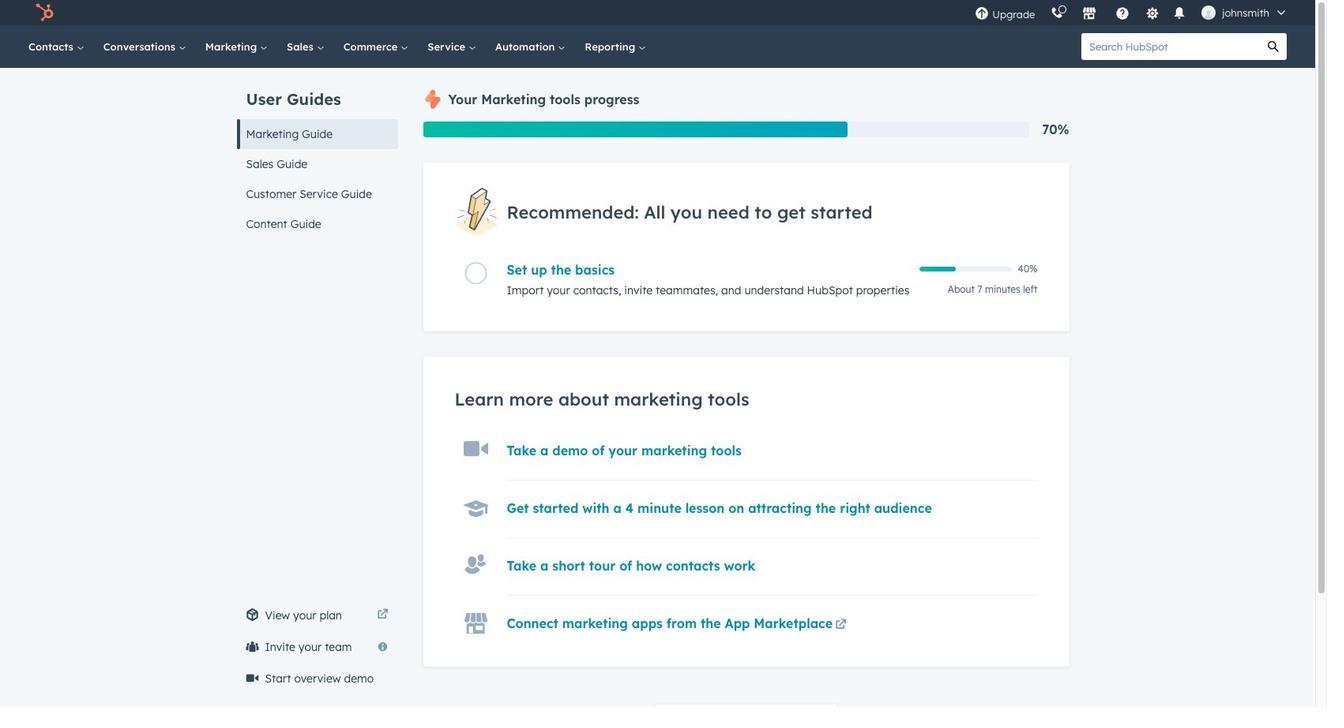 Task type: describe. For each thing, give the bounding box(es) containing it.
user guides element
[[237, 68, 398, 239]]



Task type: locate. For each thing, give the bounding box(es) containing it.
progress bar
[[423, 122, 848, 137]]

link opens in a new window image
[[377, 610, 388, 622]]

menu
[[967, 0, 1297, 25]]

marketplaces image
[[1083, 7, 1097, 21]]

Search HubSpot search field
[[1082, 33, 1260, 60]]

link opens in a new window image
[[377, 607, 388, 626], [836, 617, 847, 636], [836, 620, 847, 632]]

[object object] complete progress bar
[[919, 267, 956, 272]]

john smith image
[[1202, 6, 1216, 20]]



Task type: vqa. For each thing, say whether or not it's contained in the screenshot.
Search search field
no



